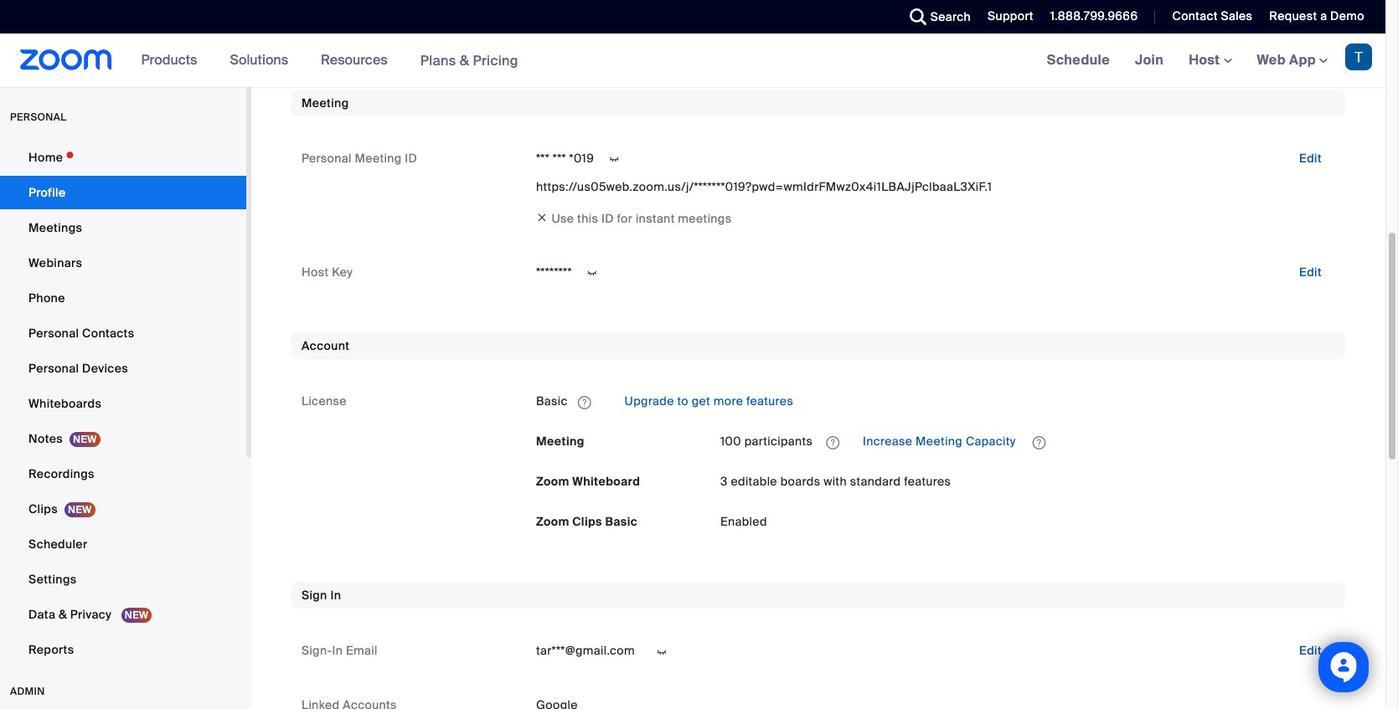 Task type: describe. For each thing, give the bounding box(es) containing it.
data
[[28, 608, 55, 623]]

learn more about increasing meeting capacity image
[[1028, 436, 1051, 451]]

personal devices link
[[0, 352, 246, 386]]

format
[[333, 22, 374, 37]]

1 horizontal spatial features
[[905, 475, 952, 490]]

resources
[[321, 51, 388, 69]]

sign
[[302, 589, 327, 604]]

license
[[302, 394, 347, 409]]

3 edit from the top
[[1300, 265, 1323, 280]]

scheduler
[[28, 537, 88, 552]]

resources button
[[321, 34, 395, 87]]

banner containing products
[[0, 34, 1386, 88]]

use 12-hour time (example: 02:00 pm)
[[536, 22, 755, 37]]

app
[[1290, 51, 1317, 69]]

edit button for time format
[[1287, 16, 1336, 43]]

pm)
[[733, 22, 755, 37]]

personal for personal devices
[[28, 361, 79, 376]]

editable
[[731, 475, 778, 490]]

use this id for instant meetings
[[552, 211, 732, 227]]

solutions button
[[230, 34, 296, 87]]

meetings
[[28, 220, 82, 236]]

key
[[332, 265, 353, 280]]

zoom clips basic
[[536, 515, 638, 530]]

meetings
[[678, 211, 732, 227]]

personal for personal contacts
[[28, 326, 79, 341]]

reports link
[[0, 634, 246, 667]]

3 edit button from the top
[[1287, 259, 1336, 286]]

id for meeting
[[405, 151, 418, 166]]

account
[[302, 339, 350, 354]]

standard
[[851, 475, 901, 490]]

solutions
[[230, 51, 288, 69]]

sign in
[[302, 589, 341, 604]]

support
[[988, 8, 1034, 23]]

1.888.799.9666
[[1051, 8, 1139, 23]]

increase
[[863, 435, 913, 450]]

whiteboards link
[[0, 387, 246, 421]]

3
[[721, 475, 728, 490]]

home link
[[0, 141, 246, 174]]

use for use this id for instant meetings
[[552, 211, 574, 227]]

1 horizontal spatial basic
[[606, 515, 638, 530]]

profile
[[28, 185, 66, 200]]

hour
[[579, 22, 605, 37]]

request
[[1270, 8, 1318, 23]]

request a demo
[[1270, 8, 1365, 23]]

search button
[[897, 0, 976, 34]]

reports
[[28, 643, 74, 658]]

product information navigation
[[129, 34, 531, 88]]

personal contacts link
[[0, 317, 246, 350]]

phone link
[[0, 282, 246, 315]]

1 *** from the left
[[536, 151, 550, 166]]

personal devices
[[28, 361, 128, 376]]

edit button for personal meeting id
[[1287, 145, 1336, 172]]

recordings link
[[0, 458, 246, 491]]

join link
[[1123, 34, 1177, 87]]

time
[[608, 22, 633, 37]]

join
[[1136, 51, 1164, 69]]

host key
[[302, 265, 353, 280]]

3 editable boards with standard features
[[721, 475, 952, 490]]

id for this
[[602, 211, 614, 227]]

upgrade to get more features
[[622, 394, 794, 409]]

in for sign-
[[332, 644, 343, 659]]

schedule link
[[1035, 34, 1123, 87]]

contacts
[[82, 326, 134, 341]]

settings link
[[0, 563, 246, 597]]

profile link
[[0, 176, 246, 210]]

personal for personal meeting id
[[302, 151, 352, 166]]

& for pricing
[[460, 52, 470, 69]]

2 *** from the left
[[553, 151, 566, 166]]

participants
[[745, 435, 813, 450]]

zoom for zoom clips basic
[[536, 515, 570, 530]]

devices
[[82, 361, 128, 376]]

upgrade
[[625, 394, 674, 409]]

web
[[1258, 51, 1287, 69]]

sign-
[[302, 644, 332, 659]]

for
[[617, 211, 633, 227]]

(example:
[[636, 22, 692, 37]]

application containing basic
[[536, 388, 1336, 415]]

contact
[[1173, 8, 1219, 23]]

search
[[931, 9, 971, 24]]

meetings navigation
[[1035, 34, 1386, 88]]

schedule
[[1047, 51, 1111, 69]]

notes link
[[0, 422, 246, 456]]

privacy
[[70, 608, 112, 623]]



Task type: vqa. For each thing, say whether or not it's contained in the screenshot.
Get started link
no



Task type: locate. For each thing, give the bounding box(es) containing it.
1 horizontal spatial host
[[1189, 51, 1224, 69]]

personal meeting id
[[302, 151, 418, 166]]

web app button
[[1258, 51, 1329, 69]]

personal menu menu
[[0, 141, 246, 669]]

2 edit button from the top
[[1287, 145, 1336, 172]]

& inside product information navigation
[[460, 52, 470, 69]]

this
[[578, 211, 599, 227]]

phone
[[28, 291, 65, 306]]

request a demo link
[[1258, 0, 1386, 34], [1270, 8, 1365, 23]]

host for host
[[1189, 51, 1224, 69]]

1 vertical spatial zoom
[[536, 515, 570, 530]]

zoom down zoom whiteboard
[[536, 515, 570, 530]]

meeting
[[302, 96, 349, 111], [355, 151, 402, 166], [536, 435, 585, 450], [916, 435, 963, 450]]

features inside application
[[747, 394, 794, 409]]

host left key
[[302, 265, 329, 280]]

0 horizontal spatial &
[[59, 608, 67, 623]]

webinars
[[28, 256, 82, 271]]

data & privacy
[[28, 608, 115, 623]]

0 vertical spatial id
[[405, 151, 418, 166]]

0 vertical spatial zoom
[[536, 475, 570, 490]]

host down contact sales
[[1189, 51, 1224, 69]]

clips link
[[0, 493, 246, 526]]

use
[[536, 22, 559, 37], [552, 211, 574, 227]]

0 vertical spatial application
[[536, 388, 1336, 415]]

edit button for sign-in email
[[1287, 638, 1336, 665]]

basic
[[536, 394, 568, 409], [606, 515, 638, 530]]

edit for personal meeting id
[[1300, 151, 1323, 166]]

profile picture image
[[1346, 44, 1373, 70]]

100 participants
[[721, 435, 813, 450]]

in
[[331, 589, 341, 604], [332, 644, 343, 659]]

clips inside personal menu menu
[[28, 502, 58, 517]]

plans
[[420, 52, 456, 69]]

2 vertical spatial personal
[[28, 361, 79, 376]]

pricing
[[473, 52, 519, 69]]

contact sales
[[1173, 8, 1253, 23]]

id
[[405, 151, 418, 166], [602, 211, 614, 227]]

more
[[714, 394, 744, 409]]

webinars link
[[0, 246, 246, 280]]

edit for sign-in email
[[1300, 644, 1323, 659]]

time
[[302, 22, 330, 37]]

home
[[28, 150, 63, 165]]

instant
[[636, 211, 675, 227]]

4 edit from the top
[[1300, 644, 1323, 659]]

0 horizontal spatial clips
[[28, 502, 58, 517]]

2 zoom from the top
[[536, 515, 570, 530]]

*** *** *019
[[536, 151, 594, 166]]

02:00
[[695, 22, 730, 37]]

1 edit button from the top
[[1287, 16, 1336, 43]]

application containing 100 participants
[[721, 429, 1336, 456]]

time format
[[302, 22, 374, 37]]

increase meeting capacity link
[[860, 435, 1020, 450]]

plans & pricing link
[[420, 52, 519, 69], [420, 52, 519, 69]]

********
[[536, 265, 572, 280]]

get
[[692, 394, 711, 409]]

& for privacy
[[59, 608, 67, 623]]

1 vertical spatial use
[[552, 211, 574, 227]]

a
[[1321, 8, 1328, 23]]

in for sign
[[331, 589, 341, 604]]

1 vertical spatial personal
[[28, 326, 79, 341]]

data & privacy link
[[0, 598, 246, 632]]

0 vertical spatial personal
[[302, 151, 352, 166]]

1 edit from the top
[[1300, 22, 1323, 37]]

clips up scheduler
[[28, 502, 58, 517]]

0 horizontal spatial host
[[302, 265, 329, 280]]

1 vertical spatial features
[[905, 475, 952, 490]]

basic down whiteboard
[[606, 515, 638, 530]]

0 horizontal spatial basic
[[536, 394, 568, 409]]

whiteboards
[[28, 396, 102, 412]]

upgrade to get more features link
[[622, 394, 794, 409]]

sign-in email
[[302, 644, 378, 659]]

&
[[460, 52, 470, 69], [59, 608, 67, 623]]

personal inside "link"
[[28, 326, 79, 341]]

zoom for zoom whiteboard
[[536, 475, 570, 490]]

use for use 12-hour time (example: 02:00 pm)
[[536, 22, 559, 37]]

zoom up zoom clips basic on the bottom of page
[[536, 475, 570, 490]]

4 edit button from the top
[[1287, 638, 1336, 665]]

in right sign
[[331, 589, 341, 604]]

1.888.799.9666 button
[[1038, 0, 1143, 34], [1051, 8, 1139, 23]]

sales
[[1222, 8, 1253, 23]]

features
[[747, 394, 794, 409], [905, 475, 952, 490]]

personal contacts
[[28, 326, 134, 341]]

1 zoom from the top
[[536, 475, 570, 490]]

0 vertical spatial in
[[331, 589, 341, 604]]

application
[[536, 388, 1336, 415], [721, 429, 1336, 456]]

zoom
[[536, 475, 570, 490], [536, 515, 570, 530]]

1 horizontal spatial id
[[602, 211, 614, 227]]

edit
[[1300, 22, 1323, 37], [1300, 151, 1323, 166], [1300, 265, 1323, 280], [1300, 644, 1323, 659]]

learn more about your meeting license image
[[822, 436, 845, 451]]

plans & pricing
[[420, 52, 519, 69]]

1 vertical spatial in
[[332, 644, 343, 659]]

email
[[346, 644, 378, 659]]

admin
[[10, 686, 45, 699]]

demo
[[1331, 8, 1365, 23]]

scheduler link
[[0, 528, 246, 562]]

web app
[[1258, 51, 1317, 69]]

notes
[[28, 432, 63, 447]]

& right data
[[59, 608, 67, 623]]

boards
[[781, 475, 821, 490]]

personal
[[10, 111, 67, 124]]

0 horizontal spatial id
[[405, 151, 418, 166]]

show host key image
[[579, 266, 606, 281]]

show personal meeting id image
[[601, 152, 628, 167]]

features up 100 participants on the bottom right of page
[[747, 394, 794, 409]]

edit button
[[1287, 16, 1336, 43], [1287, 145, 1336, 172], [1287, 259, 1336, 286], [1287, 638, 1336, 665]]

in left email
[[332, 644, 343, 659]]

0 vertical spatial &
[[460, 52, 470, 69]]

1 vertical spatial application
[[721, 429, 1336, 456]]

& right plans
[[460, 52, 470, 69]]

capacity
[[966, 435, 1016, 450]]

to
[[678, 394, 689, 409]]

features down increase meeting capacity link
[[905, 475, 952, 490]]

1 vertical spatial basic
[[606, 515, 638, 530]]

12-
[[562, 22, 579, 37]]

zoom logo image
[[20, 49, 112, 70]]

use left 12-
[[536, 22, 559, 37]]

personal
[[302, 151, 352, 166], [28, 326, 79, 341], [28, 361, 79, 376]]

products
[[141, 51, 197, 69]]

banner
[[0, 34, 1386, 88]]

*019
[[570, 151, 594, 166]]

***
[[536, 151, 550, 166], [553, 151, 566, 166]]

0 vertical spatial host
[[1189, 51, 1224, 69]]

0 vertical spatial features
[[747, 394, 794, 409]]

0 horizontal spatial ***
[[536, 151, 550, 166]]

use left this
[[552, 211, 574, 227]]

clips down zoom whiteboard
[[573, 515, 603, 530]]

recordings
[[28, 467, 95, 482]]

1 vertical spatial id
[[602, 211, 614, 227]]

1 vertical spatial host
[[302, 265, 329, 280]]

edit for time format
[[1300, 22, 1323, 37]]

meetings link
[[0, 211, 246, 245]]

0 horizontal spatial features
[[747, 394, 794, 409]]

learn more about your license type image
[[576, 397, 593, 409]]

contact sales link
[[1160, 0, 1258, 34], [1173, 8, 1253, 23]]

1 horizontal spatial &
[[460, 52, 470, 69]]

host button
[[1189, 51, 1233, 69]]

& inside personal menu menu
[[59, 608, 67, 623]]

2 edit from the top
[[1300, 151, 1323, 166]]

https://us05web.zoom.us/j/*******019?pwd=wmidrfmwz0x4i1lbajjpclbaal3xif.1
[[536, 180, 993, 195]]

1 horizontal spatial ***
[[553, 151, 566, 166]]

with
[[824, 475, 847, 490]]

increase meeting capacity
[[860, 435, 1020, 450]]

1 vertical spatial &
[[59, 608, 67, 623]]

zoom whiteboard
[[536, 475, 641, 490]]

host for host key
[[302, 265, 329, 280]]

whiteboard
[[573, 475, 641, 490]]

basic left learn more about your license type 'icon'
[[536, 394, 568, 409]]

0 vertical spatial use
[[536, 22, 559, 37]]

host
[[1189, 51, 1224, 69], [302, 265, 329, 280]]

1 horizontal spatial clips
[[573, 515, 603, 530]]

settings
[[28, 572, 77, 588]]

0 vertical spatial basic
[[536, 394, 568, 409]]

host inside meetings navigation
[[1189, 51, 1224, 69]]

products button
[[141, 34, 205, 87]]



